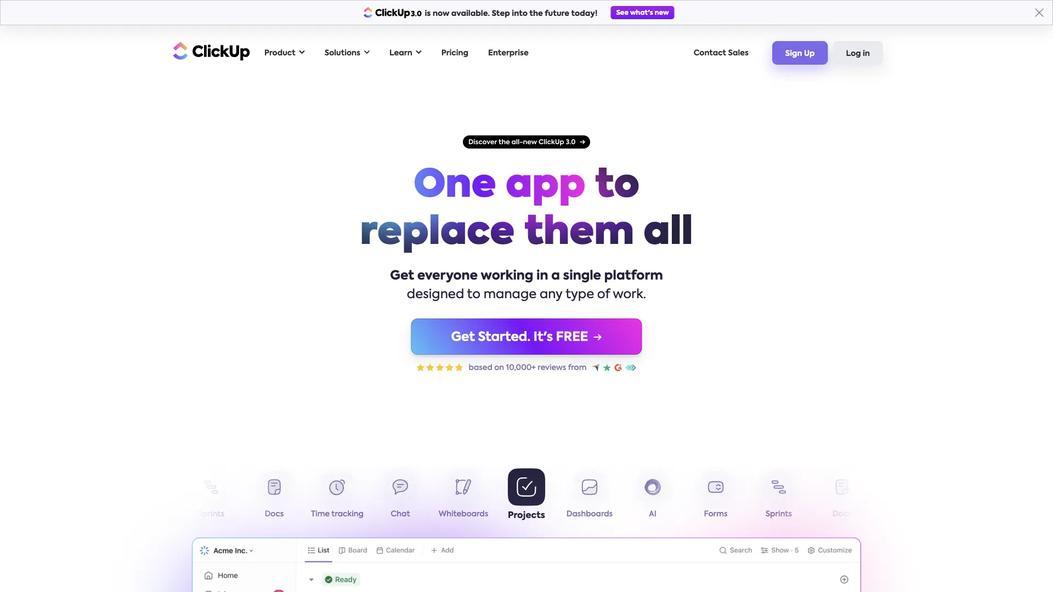 Task type: vqa. For each thing, say whether or not it's contained in the screenshot.
vs Airtable vs
no



Task type: describe. For each thing, give the bounding box(es) containing it.
sign up button
[[772, 41, 828, 65]]

log in
[[846, 50, 870, 57]]

product button
[[259, 42, 310, 64]]

2 time from the left
[[879, 511, 897, 518]]

close button image
[[1035, 8, 1044, 17]]

ai button
[[621, 472, 684, 523]]

on
[[494, 364, 504, 372]]

is now available. step into the future today!
[[425, 10, 598, 18]]

get for get started. it's free
[[451, 331, 475, 343]]

into
[[512, 10, 528, 18]]

one app to replace them all
[[360, 167, 693, 253]]

solutions
[[325, 49, 360, 57]]

1 forms button from the left
[[117, 472, 180, 523]]

2 forms button from the left
[[684, 472, 747, 523]]

enterprise
[[488, 49, 529, 57]]

1 time from the left
[[311, 511, 330, 518]]

see what's new
[[616, 9, 669, 16]]

contact sales link
[[688, 42, 754, 64]]

app
[[506, 167, 586, 206]]

working
[[481, 270, 533, 283]]

any
[[540, 289, 563, 301]]

1 forms from the left
[[136, 511, 160, 518]]

2 tracking from the left
[[899, 511, 931, 518]]

future
[[545, 10, 569, 18]]

10,000+
[[506, 364, 536, 372]]

started.
[[478, 331, 530, 343]]

2 docs button from the left
[[810, 472, 873, 523]]

contact
[[694, 49, 726, 57]]

sales
[[728, 49, 749, 57]]

clickup 3.0 image
[[363, 7, 422, 18]]

pricing
[[441, 49, 468, 57]]

sign up
[[785, 50, 815, 57]]

manage
[[484, 289, 537, 301]]

type
[[566, 289, 594, 301]]

dashboards
[[566, 511, 613, 518]]

ai
[[649, 511, 656, 518]]

is
[[425, 10, 431, 18]]

1 sprints button from the left
[[180, 472, 243, 523]]

platform
[[604, 270, 663, 283]]

five stars image
[[417, 364, 463, 372]]

contact sales
[[694, 49, 749, 57]]

2 sprints from the left
[[766, 511, 792, 518]]

designed to manage any type of work.
[[407, 289, 646, 301]]

store reviews image
[[592, 364, 636, 372]]

in inside log in link
[[863, 50, 870, 57]]

everyone
[[417, 270, 478, 283]]

get for get everyone working in a single platform
[[390, 270, 414, 283]]

to inside one app to replace them all
[[595, 167, 640, 206]]

projects button
[[495, 468, 558, 523]]

now
[[433, 10, 449, 18]]

available.
[[451, 10, 490, 18]]

one
[[413, 167, 496, 206]]

replace
[[360, 214, 515, 253]]

chat button
[[369, 472, 432, 523]]

today!
[[571, 10, 598, 18]]

log in link
[[833, 41, 883, 65]]

log
[[846, 50, 861, 57]]



Task type: locate. For each thing, give the bounding box(es) containing it.
0 horizontal spatial in
[[536, 270, 548, 283]]

from
[[568, 364, 587, 372]]

0 vertical spatial in
[[863, 50, 870, 57]]

clickup image
[[170, 40, 250, 61]]

1 vertical spatial in
[[536, 270, 548, 283]]

in
[[863, 50, 870, 57], [536, 270, 548, 283]]

chat
[[391, 511, 410, 518]]

it's
[[534, 331, 553, 343]]

2 time tracking from the left
[[879, 511, 931, 518]]

up
[[804, 50, 815, 57]]

learn
[[389, 49, 412, 57]]

work.
[[613, 289, 646, 301]]

a
[[551, 270, 560, 283]]

dashboards button
[[558, 472, 621, 523]]

time tracking
[[311, 511, 364, 518], [879, 511, 931, 518]]

1 horizontal spatial docs button
[[810, 472, 873, 523]]

the
[[529, 10, 543, 18]]

reviews
[[538, 364, 566, 372]]

0 horizontal spatial docs button
[[243, 472, 306, 523]]

1 horizontal spatial time
[[879, 511, 897, 518]]

1 docs from the left
[[265, 511, 284, 518]]

1 horizontal spatial in
[[863, 50, 870, 57]]

sprints button
[[180, 472, 243, 523], [747, 472, 810, 523]]

0 horizontal spatial to
[[467, 289, 480, 301]]

sign
[[785, 50, 802, 57]]

see
[[616, 9, 629, 16]]

0 horizontal spatial sprints
[[198, 511, 224, 518]]

learn button
[[384, 42, 427, 64]]

docs
[[265, 511, 284, 518], [832, 511, 851, 518]]

enterprise link
[[483, 42, 534, 64]]

in right log on the top right of page
[[863, 50, 870, 57]]

1 horizontal spatial sprints
[[766, 511, 792, 518]]

get everyone working in a single platform
[[390, 270, 663, 283]]

what's
[[630, 9, 653, 16]]

0 horizontal spatial sprints button
[[180, 472, 243, 523]]

pricing link
[[436, 42, 474, 64]]

in left a at the top of the page
[[536, 270, 548, 283]]

single
[[563, 270, 601, 283]]

1 vertical spatial to
[[467, 289, 480, 301]]

solutions button
[[319, 42, 375, 64]]

docs for first docs button from the right
[[832, 511, 851, 518]]

2 forms from the left
[[704, 511, 728, 518]]

docs button
[[243, 472, 306, 523], [810, 472, 873, 523]]

docs for 2nd docs button from the right
[[265, 511, 284, 518]]

1 horizontal spatial sprints button
[[747, 472, 810, 523]]

new
[[655, 9, 669, 16]]

1 horizontal spatial tracking
[[899, 511, 931, 518]]

2 docs from the left
[[832, 511, 851, 518]]

get inside button
[[451, 331, 475, 343]]

0 horizontal spatial time tracking button
[[306, 472, 369, 523]]

of
[[597, 289, 610, 301]]

0 horizontal spatial time tracking
[[311, 511, 364, 518]]

get
[[390, 270, 414, 283], [451, 331, 475, 343]]

1 sprints from the left
[[198, 511, 224, 518]]

1 tracking from the left
[[331, 511, 364, 518]]

1 time tracking from the left
[[311, 511, 364, 518]]

projects
[[508, 511, 545, 520]]

forms button
[[117, 472, 180, 523], [684, 472, 747, 523]]

product
[[264, 49, 295, 57]]

1 horizontal spatial time tracking
[[879, 511, 931, 518]]

based
[[469, 364, 492, 372]]

1 horizontal spatial forms
[[704, 511, 728, 518]]

get started. it's free button
[[411, 319, 642, 355]]

get up the 'designed'
[[390, 270, 414, 283]]

time tracking button
[[306, 472, 369, 523], [873, 472, 937, 523]]

1 horizontal spatial forms button
[[684, 472, 747, 523]]

based on 10,000+ reviews from
[[469, 364, 587, 372]]

time
[[311, 511, 330, 518], [879, 511, 897, 518]]

to
[[595, 167, 640, 206], [467, 289, 480, 301]]

sprints
[[198, 511, 224, 518], [766, 511, 792, 518]]

1 time tracking button from the left
[[306, 472, 369, 523]]

0 vertical spatial to
[[595, 167, 640, 206]]

0 horizontal spatial forms
[[136, 511, 160, 518]]

1 horizontal spatial time tracking button
[[873, 472, 937, 523]]

get started. it's free
[[451, 331, 588, 343]]

1 docs button from the left
[[243, 472, 306, 523]]

2 time tracking button from the left
[[873, 472, 937, 523]]

tracking
[[331, 511, 364, 518], [899, 511, 931, 518]]

whiteboards button
[[432, 472, 495, 523]]

0 horizontal spatial forms button
[[117, 472, 180, 523]]

0 horizontal spatial docs
[[265, 511, 284, 518]]

1 vertical spatial get
[[451, 331, 475, 343]]

free
[[556, 331, 588, 343]]

whiteboards
[[439, 511, 488, 518]]

forms
[[136, 511, 160, 518], [704, 511, 728, 518]]

1 horizontal spatial get
[[451, 331, 475, 343]]

step
[[492, 10, 510, 18]]

1 horizontal spatial docs
[[832, 511, 851, 518]]

discover the all-new clickup 3.0 image
[[463, 135, 590, 149]]

designed
[[407, 289, 464, 301]]

see what's new link
[[611, 6, 674, 19]]

all
[[644, 214, 693, 253]]

them
[[524, 214, 634, 253]]

0 horizontal spatial get
[[390, 270, 414, 283]]

0 vertical spatial get
[[390, 270, 414, 283]]

0 horizontal spatial time
[[311, 511, 330, 518]]

1 horizontal spatial to
[[595, 167, 640, 206]]

2 sprints button from the left
[[747, 472, 810, 523]]

0 horizontal spatial tracking
[[331, 511, 364, 518]]

get up the based
[[451, 331, 475, 343]]



